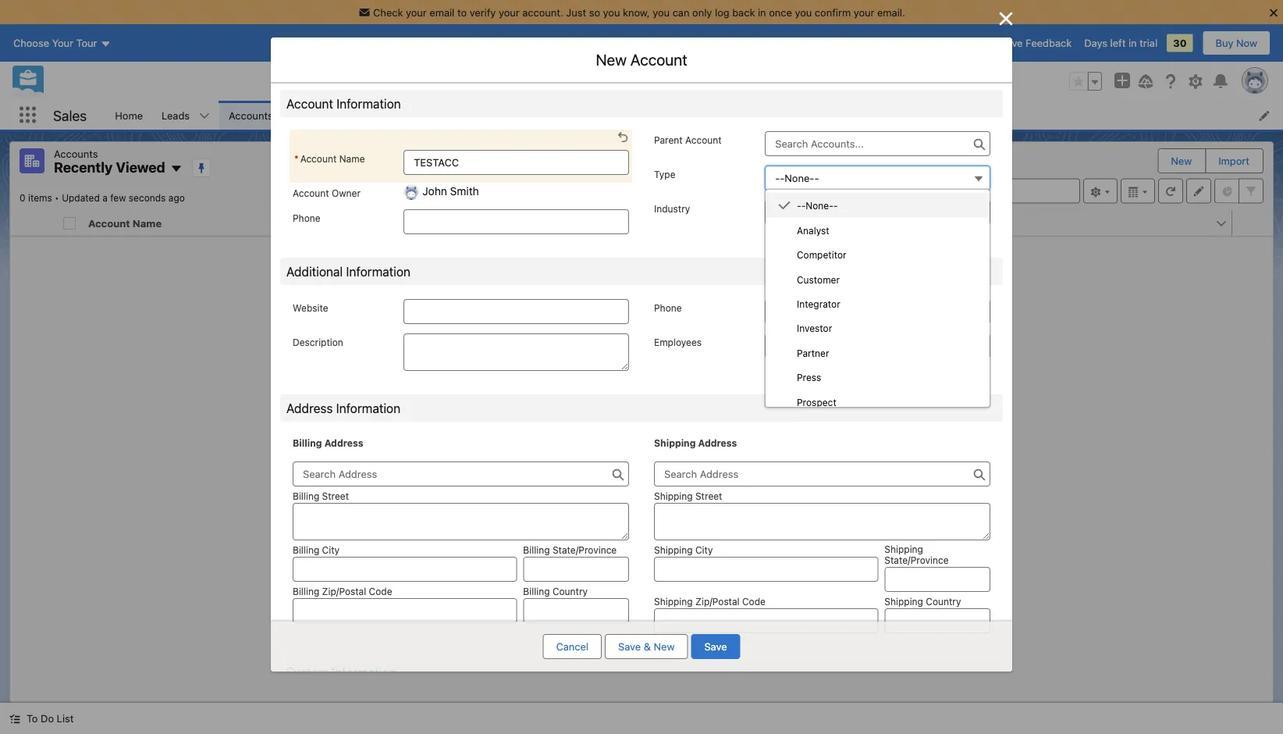 Task type: vqa. For each thing, say whether or not it's contained in the screenshot.
'logged'
no



Task type: locate. For each thing, give the bounding box(es) containing it.
Shipping City text field
[[654, 557, 879, 582]]

1 horizontal spatial city
[[696, 544, 713, 555]]

cancel
[[556, 641, 589, 653]]

information for address information
[[336, 401, 401, 415]]

type
[[654, 169, 676, 180]]

zip/postal down 'billing city' on the bottom left
[[322, 586, 366, 597]]

cell
[[57, 210, 82, 236]]

do
[[41, 713, 54, 724]]

you
[[542, 443, 559, 454]]

2 vertical spatial accounts
[[655, 443, 699, 454]]

home
[[115, 109, 143, 121]]

1 your from the left
[[406, 6, 427, 18]]

owner inside button
[[900, 217, 934, 229]]

1 horizontal spatial owner
[[900, 217, 934, 229]]

text default image inside --none-- option
[[779, 199, 791, 212]]

list
[[652, 458, 665, 470]]

state/province up billing state/province text box
[[553, 544, 617, 555]]

so
[[589, 6, 601, 18]]

phone for phone text field
[[654, 302, 682, 313]]

can
[[673, 6, 690, 18]]

none- inside option
[[806, 200, 834, 211]]

0 horizontal spatial you
[[603, 6, 620, 18]]

check your email to verify your account. just so you know, you can only log back in once you confirm your email.
[[373, 6, 906, 18]]

account inside button
[[856, 217, 898, 229]]

0 vertical spatial text default image
[[779, 199, 791, 212]]

1 horizontal spatial text default image
[[779, 199, 791, 212]]

address for shipping
[[699, 437, 738, 448]]

2 street from the left
[[696, 490, 723, 501]]

to do list
[[27, 713, 74, 724]]

account information
[[287, 96, 401, 111]]

1 vertical spatial text default image
[[9, 713, 20, 724]]

0 horizontal spatial code
[[369, 586, 392, 597]]

save button
[[692, 634, 741, 659]]

billing state/province
[[524, 544, 617, 555]]

street down the "billing address"
[[322, 490, 349, 501]]

partner
[[797, 348, 830, 359]]

shipping for shipping city
[[654, 544, 693, 555]]

new button
[[1159, 149, 1205, 173]]

group
[[1070, 72, 1103, 91]]

account name
[[88, 217, 162, 229]]

list
[[57, 713, 74, 724]]

new inside recently viewed|accounts|list view element
[[1172, 155, 1193, 167]]

shipping city
[[654, 544, 713, 555]]

once
[[769, 6, 793, 18]]

--none-- option
[[766, 193, 990, 218]]

in right the left
[[1129, 37, 1138, 49]]

shipping for shipping state/province
[[885, 544, 924, 555]]

your right verify
[[499, 6, 520, 18]]

street
[[322, 490, 349, 501], [696, 490, 723, 501]]

zip/postal for billing
[[322, 586, 366, 597]]

owner left alias
[[900, 217, 934, 229]]

city for shipping city
[[696, 544, 713, 555]]

owner
[[332, 187, 361, 198], [900, 217, 934, 229]]

accounts right leads list item
[[229, 109, 273, 121]]

Phone text field
[[766, 299, 991, 324]]

0 vertical spatial phone
[[293, 212, 321, 223]]

0 vertical spatial --none--
[[776, 172, 820, 184]]

code
[[369, 586, 392, 597], [743, 596, 766, 607]]

recently
[[54, 159, 113, 176]]

new left import
[[1172, 155, 1193, 167]]

account owner alias element
[[850, 210, 1243, 236]]

name inside button
[[133, 217, 162, 229]]

2 city from the left
[[696, 544, 713, 555]]

0 vertical spatial none-
[[785, 172, 815, 184]]

1 horizontal spatial in
[[1129, 37, 1138, 49]]

opportunities list item
[[385, 101, 488, 130]]

-
[[776, 172, 780, 184], [780, 172, 785, 184], [815, 172, 820, 184], [797, 200, 802, 211], [802, 200, 806, 211], [834, 200, 838, 211]]

phone down account owner
[[293, 212, 321, 223]]

address
[[287, 401, 333, 415], [325, 437, 364, 448], [699, 437, 738, 448]]

state/province up shipping state/province text box
[[885, 555, 949, 565]]

city up the shipping zip/postal code
[[696, 544, 713, 555]]

email.
[[878, 6, 906, 18]]

in
[[758, 6, 767, 18], [1129, 37, 1138, 49]]

information for account information
[[337, 96, 401, 111]]

account owner alias button
[[850, 210, 1216, 235]]

name
[[339, 153, 365, 164], [133, 217, 162, 229]]

Phone text field
[[404, 209, 629, 234]]

shipping down "shipping city" at right
[[654, 596, 693, 607]]

shipping up shipping state/province text box
[[885, 544, 924, 555]]

contacts link
[[303, 101, 364, 130]]

2 save from the left
[[705, 641, 728, 653]]

None search field
[[893, 178, 1081, 203]]

account owner alias
[[856, 217, 961, 229]]

0 horizontal spatial phone
[[293, 212, 321, 223]]

billing up billing state/province text box
[[524, 544, 550, 555]]

country for billing country
[[553, 586, 588, 597]]

your left email.
[[854, 6, 875, 18]]

1 vertical spatial name
[[133, 217, 162, 229]]

2 horizontal spatial you
[[795, 6, 812, 18]]

save left &
[[619, 641, 641, 653]]

try
[[586, 458, 601, 470]]

accounts up views.
[[655, 443, 699, 454]]

search address text field for billing state/province
[[293, 462, 629, 487]]

street down views.
[[696, 490, 723, 501]]

a
[[102, 193, 108, 203]]

1 horizontal spatial name
[[339, 153, 365, 164]]

0 horizontal spatial new
[[596, 50, 627, 69]]

0 vertical spatial new
[[596, 50, 627, 69]]

left
[[1111, 37, 1127, 49]]

1 city from the left
[[322, 544, 340, 555]]

country up billing country text box
[[553, 586, 588, 597]]

phone for phone text box
[[293, 212, 321, 223]]

you right "once"
[[795, 6, 812, 18]]

0 horizontal spatial state/province
[[553, 544, 617, 555]]

trial
[[1140, 37, 1158, 49]]

search address text field up "billing street" text field
[[293, 462, 629, 487]]

0 horizontal spatial zip/postal
[[322, 586, 366, 597]]

1 vertical spatial in
[[1129, 37, 1138, 49]]

phone up the employees
[[654, 302, 682, 313]]

billing for billing zip/postal code
[[293, 586, 320, 597]]

1 horizontal spatial phone
[[654, 302, 682, 313]]

1 vertical spatial --none--
[[797, 200, 838, 211]]

0 vertical spatial accounts
[[229, 109, 273, 121]]

0 horizontal spatial owner
[[332, 187, 361, 198]]

2 you from the left
[[653, 6, 670, 18]]

Shipping Country text field
[[885, 608, 991, 633]]

phone element
[[466, 210, 859, 236]]

check
[[373, 6, 403, 18]]

--none--
[[776, 172, 820, 184], [797, 200, 838, 211]]

contacts
[[312, 109, 355, 121]]

Billing Country text field
[[524, 598, 629, 623]]

billing down 'billing city' on the bottom left
[[293, 586, 320, 597]]

viewed
[[600, 443, 633, 454]]

0 horizontal spatial save
[[619, 641, 641, 653]]

competitor
[[797, 250, 847, 261]]

billing country
[[524, 586, 588, 597]]

1 save from the left
[[619, 641, 641, 653]]

owner down * account name
[[332, 187, 361, 198]]

1 horizontal spatial your
[[499, 6, 520, 18]]

to
[[458, 6, 467, 18]]

ago
[[169, 193, 185, 203]]

1 horizontal spatial accounts
[[229, 109, 273, 121]]

save & new
[[619, 641, 675, 653]]

1 horizontal spatial new
[[654, 641, 675, 653]]

2 vertical spatial new
[[654, 641, 675, 653]]

0 horizontal spatial search address text field
[[293, 462, 629, 487]]

address down address information
[[325, 437, 364, 448]]

parent
[[654, 134, 683, 145]]

shipping down 'shipping street'
[[654, 544, 693, 555]]

list containing home
[[106, 101, 1284, 130]]

1 vertical spatial none-
[[806, 200, 834, 211]]

updated
[[62, 193, 100, 203]]

save
[[619, 641, 641, 653], [705, 641, 728, 653]]

views.
[[668, 458, 698, 470]]

you
[[603, 6, 620, 18], [653, 6, 670, 18], [795, 6, 812, 18]]

1 horizontal spatial zip/postal
[[696, 596, 740, 607]]

search address text field up shipping street text box
[[654, 462, 991, 487]]

billing for billing street
[[293, 490, 320, 501]]

address up 'shipping street'
[[699, 437, 738, 448]]

status containing you haven't viewed any accounts recently.
[[542, 441, 742, 472]]

account inside list item
[[300, 153, 337, 164]]

0 horizontal spatial in
[[758, 6, 767, 18]]

zip/postal
[[322, 586, 366, 597], [696, 596, 740, 607]]

0 vertical spatial in
[[758, 6, 767, 18]]

shipping down views.
[[654, 490, 693, 501]]

shipping for shipping address
[[654, 437, 696, 448]]

billing up billing zip/postal code
[[293, 544, 320, 555]]

name down the seconds
[[133, 217, 162, 229]]

few
[[110, 193, 126, 203]]

quotes link
[[807, 101, 859, 130]]

0
[[20, 193, 25, 203]]

confirm
[[815, 6, 851, 18]]

you right so
[[603, 6, 620, 18]]

0 vertical spatial owner
[[332, 187, 361, 198]]

None text field
[[404, 150, 629, 175]]

2 horizontal spatial your
[[854, 6, 875, 18]]

country up shipping country text box
[[927, 596, 962, 607]]

0 horizontal spatial accounts
[[54, 148, 98, 159]]

billing down address information
[[293, 437, 322, 448]]

1 vertical spatial phone
[[654, 302, 682, 313]]

information
[[337, 96, 401, 111], [346, 264, 411, 279], [336, 401, 401, 415], [332, 665, 396, 679]]

1 vertical spatial accounts
[[54, 148, 98, 159]]

billing up 'billing city' on the bottom left
[[293, 490, 320, 501]]

shipping up shipping country text box
[[885, 596, 924, 607]]

1 horizontal spatial street
[[696, 490, 723, 501]]

save & new button
[[605, 634, 688, 659]]

your left email
[[406, 6, 427, 18]]

0 horizontal spatial city
[[322, 544, 340, 555]]

0 horizontal spatial text default image
[[9, 713, 20, 724]]

switching
[[604, 458, 649, 470]]

text default image
[[779, 199, 791, 212], [9, 713, 20, 724]]

country
[[553, 586, 588, 597], [927, 596, 962, 607]]

1 horizontal spatial save
[[705, 641, 728, 653]]

1 vertical spatial owner
[[900, 217, 934, 229]]

save down the shipping zip/postal code
[[705, 641, 728, 653]]

1 vertical spatial new
[[1172, 155, 1193, 167]]

prospect
[[797, 397, 837, 407]]

--none-- inside button
[[776, 172, 820, 184]]

items
[[28, 193, 52, 203]]

list box
[[765, 189, 991, 414]]

accounts inside the you haven't viewed any accounts recently. try switching list views.
[[655, 443, 699, 454]]

Search Address text field
[[293, 462, 629, 487], [654, 462, 991, 487]]

leads link
[[152, 101, 199, 130]]

2 search address text field from the left
[[654, 462, 991, 487]]

1 horizontal spatial you
[[653, 6, 670, 18]]

1 horizontal spatial code
[[743, 596, 766, 607]]

1 you from the left
[[603, 6, 620, 18]]

calendar list item
[[488, 101, 570, 130]]

Billing Street text field
[[293, 503, 629, 540]]

name inside list item
[[339, 153, 365, 164]]

Billing City text field
[[293, 557, 517, 582]]

new right &
[[654, 641, 675, 653]]

1 search address text field from the left
[[293, 462, 629, 487]]

country for shipping country
[[927, 596, 962, 607]]

list
[[106, 101, 1284, 130]]

shipping inside shipping state/province
[[885, 544, 924, 555]]

accounts inside list item
[[229, 109, 273, 121]]

city up billing zip/postal code
[[322, 544, 340, 555]]

0 horizontal spatial name
[[133, 217, 162, 229]]

you left the can
[[653, 6, 670, 18]]

calendar
[[498, 109, 540, 121]]

code up billing zip/postal code text box
[[369, 586, 392, 597]]

code up shipping zip/postal code text box
[[743, 596, 766, 607]]

name up account owner
[[339, 153, 365, 164]]

shipping country
[[885, 596, 962, 607]]

0 horizontal spatial your
[[406, 6, 427, 18]]

text default image inside the to do list button
[[9, 713, 20, 724]]

in right back
[[758, 6, 767, 18]]

item number element
[[10, 210, 57, 236]]

2 horizontal spatial accounts
[[655, 443, 699, 454]]

billing up billing country text box
[[524, 586, 550, 597]]

0 horizontal spatial street
[[322, 490, 349, 501]]

shipping up views.
[[654, 437, 696, 448]]

1 horizontal spatial country
[[927, 596, 962, 607]]

list item
[[290, 130, 633, 183]]

Search Recently Viewed list view. search field
[[893, 178, 1081, 203]]

know,
[[623, 6, 650, 18]]

status
[[542, 441, 742, 472]]

sales
[[53, 107, 87, 124]]

industry
[[654, 203, 691, 214]]

1 street from the left
[[322, 490, 349, 501]]

1 horizontal spatial state/province
[[885, 555, 949, 565]]

new up search... button
[[596, 50, 627, 69]]

1 horizontal spatial search address text field
[[654, 462, 991, 487]]

dashboards link
[[635, 101, 710, 130]]

0 vertical spatial name
[[339, 153, 365, 164]]

your
[[406, 6, 427, 18], [499, 6, 520, 18], [854, 6, 875, 18]]

inverse image
[[997, 9, 1016, 28]]

3 you from the left
[[795, 6, 812, 18]]

leads list item
[[152, 101, 220, 130]]

analyst
[[797, 225, 830, 236]]

billing for billing city
[[293, 544, 320, 555]]

email
[[430, 6, 455, 18]]

system information
[[287, 665, 396, 679]]

zip/postal up the save button
[[696, 596, 740, 607]]

2 horizontal spatial new
[[1172, 155, 1193, 167]]

0 horizontal spatial country
[[553, 586, 588, 597]]

additional information
[[287, 264, 411, 279]]

accounts down sales
[[54, 148, 98, 159]]

Website text field
[[404, 299, 629, 324]]



Task type: describe. For each thing, give the bounding box(es) containing it.
save for save
[[705, 641, 728, 653]]

zip/postal for shipping
[[696, 596, 740, 607]]

forecasts
[[579, 109, 625, 121]]

accounts link
[[220, 101, 282, 130]]

now
[[1237, 37, 1258, 49]]

address up the "billing address"
[[287, 401, 333, 415]]

Billing Zip/Postal Code text field
[[293, 598, 517, 623]]

code for billing zip/postal code
[[369, 586, 392, 597]]

viewed
[[116, 159, 165, 176]]

integrator
[[797, 299, 841, 310]]

information for additional information
[[346, 264, 411, 279]]

new for new account
[[596, 50, 627, 69]]

accounts image
[[20, 148, 45, 173]]

just
[[567, 6, 587, 18]]

save for save & new
[[619, 641, 641, 653]]

Description text field
[[404, 333, 629, 371]]

days
[[1085, 37, 1108, 49]]

Shipping Street text field
[[654, 503, 991, 540]]

accounts list item
[[220, 101, 303, 130]]

address information
[[287, 401, 401, 415]]

2 your from the left
[[499, 6, 520, 18]]

shipping for shipping street
[[654, 490, 693, 501]]

website
[[293, 302, 329, 313]]

reports list item
[[731, 101, 807, 130]]

* account name
[[294, 153, 365, 164]]

billing for billing address
[[293, 437, 322, 448]]

recently viewed|accounts|list view element
[[9, 141, 1275, 703]]

Employees text field
[[766, 333, 991, 358]]

owner for account owner alias
[[900, 217, 934, 229]]

billing for billing state/province
[[524, 544, 550, 555]]

billing city
[[293, 544, 340, 555]]

search... button
[[462, 69, 774, 94]]

days left in trial
[[1085, 37, 1158, 49]]

state/province for shipping
[[885, 555, 949, 565]]

opportunities
[[394, 109, 459, 121]]

Type button
[[766, 166, 991, 191]]

quotes
[[816, 109, 850, 121]]

billing street
[[293, 490, 349, 501]]

action image
[[1233, 210, 1274, 235]]

buy now
[[1216, 37, 1258, 49]]

none- inside button
[[785, 172, 815, 184]]

owner for account owner
[[332, 187, 361, 198]]

account name element
[[82, 210, 476, 236]]

new account
[[596, 50, 688, 69]]

street for shipping street
[[696, 490, 723, 501]]

item number image
[[10, 210, 57, 235]]

leave
[[996, 37, 1024, 49]]

Billing State/Province text field
[[524, 557, 629, 582]]

haven't
[[562, 443, 597, 454]]

--none-- inside option
[[797, 200, 838, 211]]

forecasts link
[[570, 101, 635, 130]]

Shipping Zip/Postal Code text field
[[654, 608, 879, 633]]

parent account
[[654, 134, 722, 145]]

investor
[[797, 323, 833, 334]]

cell inside recently viewed|accounts|list view element
[[57, 210, 82, 236]]

import button
[[1207, 149, 1263, 173]]

shipping for shipping country
[[885, 596, 924, 607]]

verify
[[470, 6, 496, 18]]

address for billing
[[325, 437, 364, 448]]

30
[[1174, 37, 1188, 49]]

cancel button
[[543, 634, 602, 659]]

state/province for billing
[[553, 544, 617, 555]]

action element
[[1233, 210, 1274, 236]]

contacts list item
[[303, 101, 385, 130]]

to do list button
[[0, 703, 83, 734]]

street for billing street
[[322, 490, 349, 501]]

calendar link
[[488, 101, 549, 130]]

shipping zip/postal code
[[654, 596, 766, 607]]

list item containing *
[[290, 130, 633, 183]]

Shipping State/Province text field
[[885, 567, 991, 592]]

reports link
[[731, 101, 786, 130]]

recently viewed status
[[20, 193, 62, 203]]

shipping street
[[654, 490, 723, 501]]

account.
[[523, 6, 564, 18]]

any
[[635, 443, 652, 454]]

buy
[[1216, 37, 1234, 49]]

only
[[693, 6, 713, 18]]

search address text field for shipping state/province
[[654, 462, 991, 487]]

dashboards
[[644, 109, 701, 121]]

list view controls image
[[1084, 178, 1118, 203]]

customer
[[797, 274, 840, 285]]

employees
[[654, 337, 702, 348]]

account inside button
[[88, 217, 130, 229]]

0 items • updated a few seconds ago
[[20, 193, 185, 203]]

account name button
[[82, 210, 449, 235]]

home link
[[106, 101, 152, 130]]

press
[[797, 372, 822, 383]]

code for shipping zip/postal code
[[743, 596, 766, 607]]

information for system information
[[332, 665, 396, 679]]

feedback
[[1026, 37, 1073, 49]]

shipping for shipping zip/postal code
[[654, 596, 693, 607]]

text default image for to do list
[[9, 713, 20, 724]]

seconds
[[129, 193, 166, 203]]

search...
[[492, 75, 534, 87]]

city for billing city
[[322, 544, 340, 555]]

leave feedback link
[[996, 37, 1073, 49]]

list box containing --none--
[[765, 189, 991, 414]]

text default image for --none--
[[779, 199, 791, 212]]

shipping state/province
[[885, 544, 949, 565]]

recently.
[[702, 443, 742, 454]]

billing zip/postal code
[[293, 586, 392, 597]]

select list display image
[[1122, 178, 1156, 203]]

quotes list item
[[807, 101, 880, 130]]

additional
[[287, 264, 343, 279]]

recently viewed
[[54, 159, 165, 176]]

alias
[[936, 217, 961, 229]]

•
[[55, 193, 59, 203]]

Parent Account text field
[[766, 131, 991, 156]]

new for new
[[1172, 155, 1193, 167]]

reports
[[740, 109, 777, 121]]

none search field inside recently viewed|accounts|list view element
[[893, 178, 1081, 203]]

3 your from the left
[[854, 6, 875, 18]]

buy now button
[[1203, 31, 1271, 56]]

account owner
[[293, 187, 361, 198]]

billing address
[[293, 437, 364, 448]]

*
[[294, 153, 299, 164]]

dashboards list item
[[635, 101, 731, 130]]

leads
[[162, 109, 190, 121]]

shipping address
[[654, 437, 738, 448]]

billing for billing country
[[524, 586, 550, 597]]



